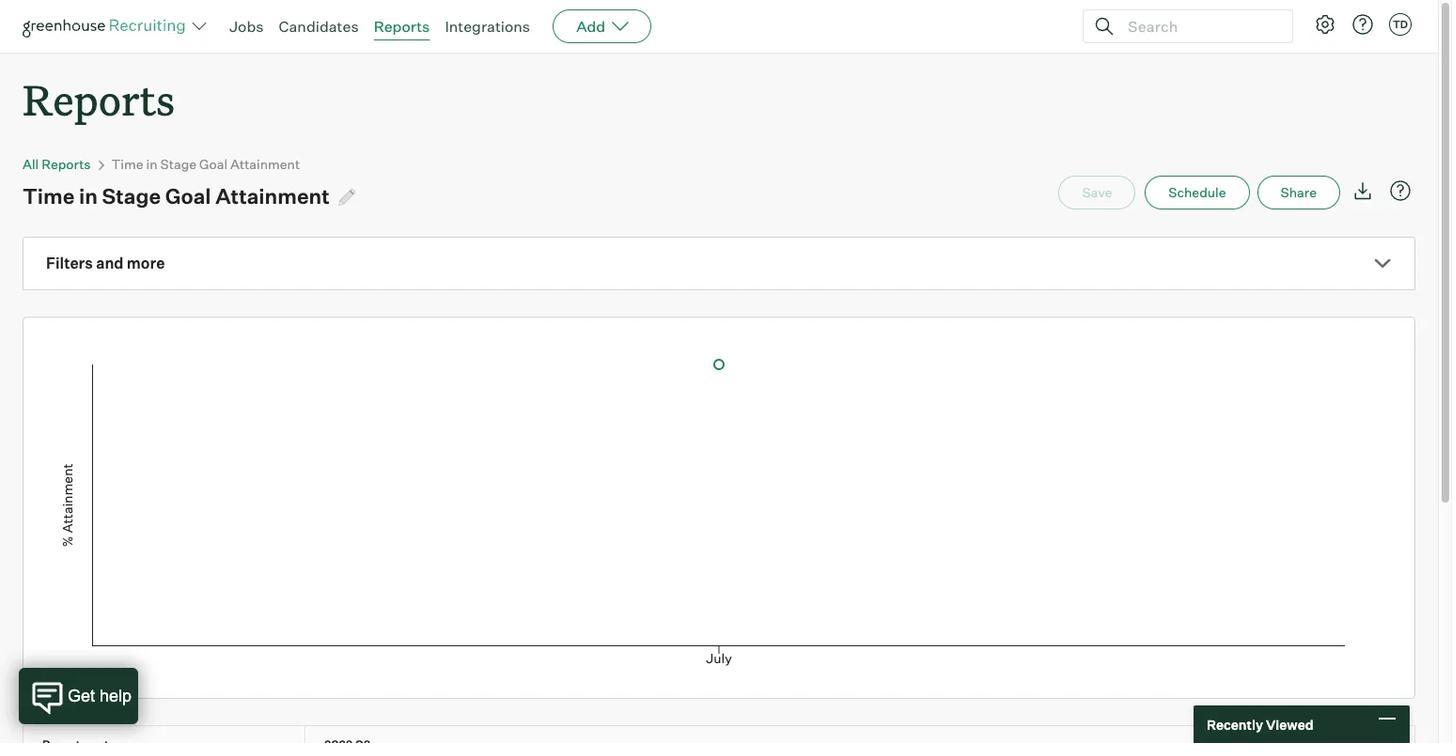 Task type: locate. For each thing, give the bounding box(es) containing it.
1 horizontal spatial in
[[146, 156, 157, 172]]

1 vertical spatial time in stage goal attainment
[[23, 183, 330, 209]]

all reports
[[23, 156, 91, 172]]

0 vertical spatial stage
[[160, 156, 196, 172]]

1 vertical spatial stage
[[102, 183, 161, 209]]

attainment
[[230, 156, 300, 172], [215, 183, 330, 209]]

reports
[[374, 17, 430, 36], [23, 71, 175, 127], [42, 156, 91, 172]]

time
[[111, 156, 143, 172], [23, 183, 75, 209]]

and
[[96, 254, 124, 273]]

schedule
[[1168, 184, 1226, 200]]

in
[[146, 156, 157, 172], [79, 183, 98, 209]]

1 vertical spatial in
[[79, 183, 98, 209]]

0 vertical spatial in
[[146, 156, 157, 172]]

0 vertical spatial time
[[111, 156, 143, 172]]

share
[[1281, 184, 1317, 200]]

td button
[[1389, 13, 1412, 36]]

Search text field
[[1123, 13, 1275, 40]]

0 vertical spatial goal
[[199, 156, 227, 172]]

0 vertical spatial reports
[[374, 17, 430, 36]]

integrations link
[[445, 17, 530, 36]]

column header
[[23, 727, 321, 743], [305, 727, 454, 743]]

candidates link
[[279, 17, 359, 36]]

filters and more
[[46, 254, 165, 273]]

0 horizontal spatial in
[[79, 183, 98, 209]]

1 vertical spatial time
[[23, 183, 75, 209]]

all reports link
[[23, 156, 91, 172]]

faq image
[[1389, 180, 1412, 202]]

1 column header from the left
[[23, 727, 321, 743]]

1 vertical spatial attainment
[[215, 183, 330, 209]]

jobs
[[229, 17, 264, 36]]

reports right all
[[42, 156, 91, 172]]

grid
[[23, 727, 1414, 743]]

reports down greenhouse recruiting image
[[23, 71, 175, 127]]

xychart image
[[46, 318, 1392, 694]]

reports right candidates
[[374, 17, 430, 36]]

row
[[23, 727, 1414, 743]]

0 vertical spatial time in stage goal attainment
[[111, 156, 300, 172]]

add
[[576, 17, 605, 36]]

td
[[1393, 18, 1408, 31]]

add button
[[553, 9, 651, 43]]

jobs link
[[229, 17, 264, 36]]

1 vertical spatial goal
[[165, 183, 211, 209]]

stage
[[160, 156, 196, 172], [102, 183, 161, 209]]

time down all reports link
[[23, 183, 75, 209]]

time in stage goal attainment
[[111, 156, 300, 172], [23, 183, 330, 209]]

integrations
[[445, 17, 530, 36]]

1 horizontal spatial time
[[111, 156, 143, 172]]

time right all reports link
[[111, 156, 143, 172]]

goal
[[199, 156, 227, 172], [165, 183, 211, 209]]



Task type: describe. For each thing, give the bounding box(es) containing it.
download image
[[1351, 180, 1374, 202]]

all
[[23, 156, 39, 172]]

more
[[127, 254, 165, 273]]

recently
[[1207, 717, 1263, 733]]

save and schedule this report to revisit it! element
[[1059, 176, 1145, 210]]

td button
[[1385, 9, 1415, 39]]

filters
[[46, 254, 93, 273]]

2 column header from the left
[[305, 727, 454, 743]]

2 vertical spatial reports
[[42, 156, 91, 172]]

viewed
[[1266, 717, 1313, 733]]

candidates
[[279, 17, 359, 36]]

configure image
[[1314, 13, 1336, 36]]

0 horizontal spatial time
[[23, 183, 75, 209]]

greenhouse recruiting image
[[23, 15, 192, 38]]

1 vertical spatial reports
[[23, 71, 175, 127]]

share button
[[1257, 176, 1340, 210]]

0 vertical spatial attainment
[[230, 156, 300, 172]]

schedule button
[[1145, 176, 1250, 210]]

time in stage goal attainment link
[[111, 156, 300, 172]]

reports link
[[374, 17, 430, 36]]

recently viewed
[[1207, 717, 1313, 733]]



Task type: vqa. For each thing, say whether or not it's contained in the screenshot.
All Reports link at the top
yes



